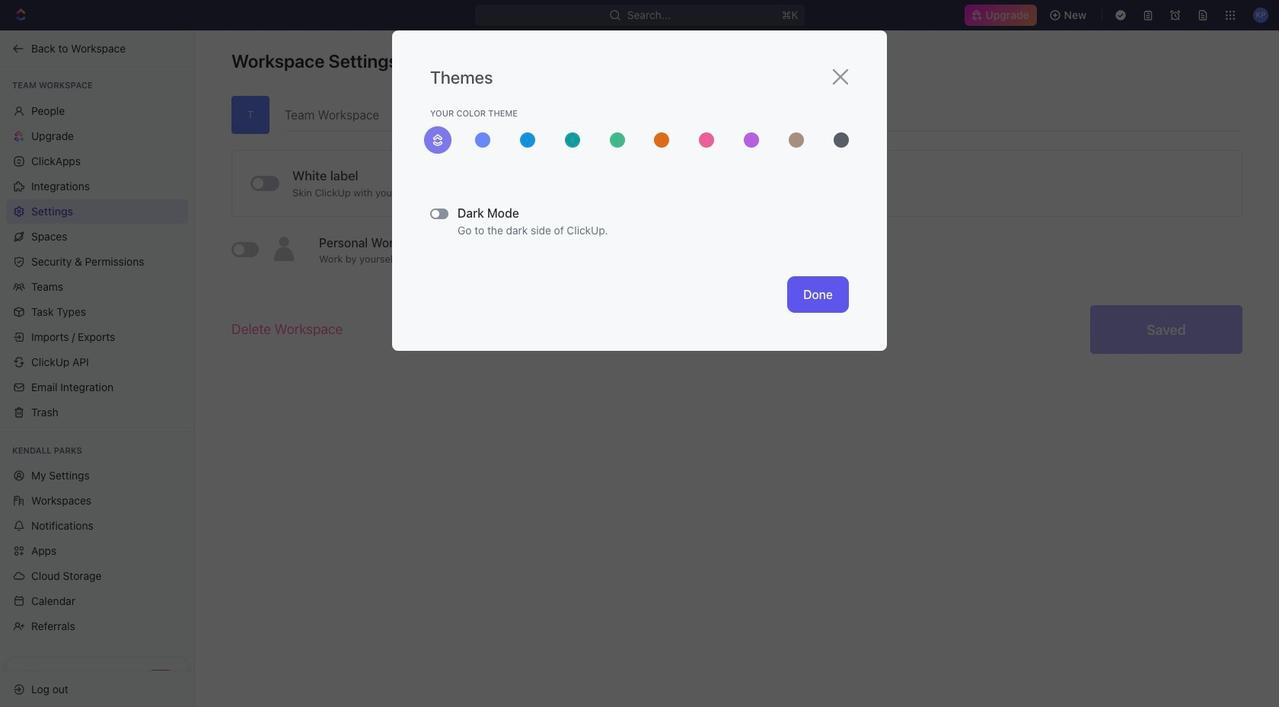 Task type: locate. For each thing, give the bounding box(es) containing it.
dialog
[[392, 30, 887, 351]]



Task type: vqa. For each thing, say whether or not it's contained in the screenshot.
'dialog'
yes



Task type: describe. For each thing, give the bounding box(es) containing it.
Team Na﻿me text field
[[285, 96, 1243, 131]]



